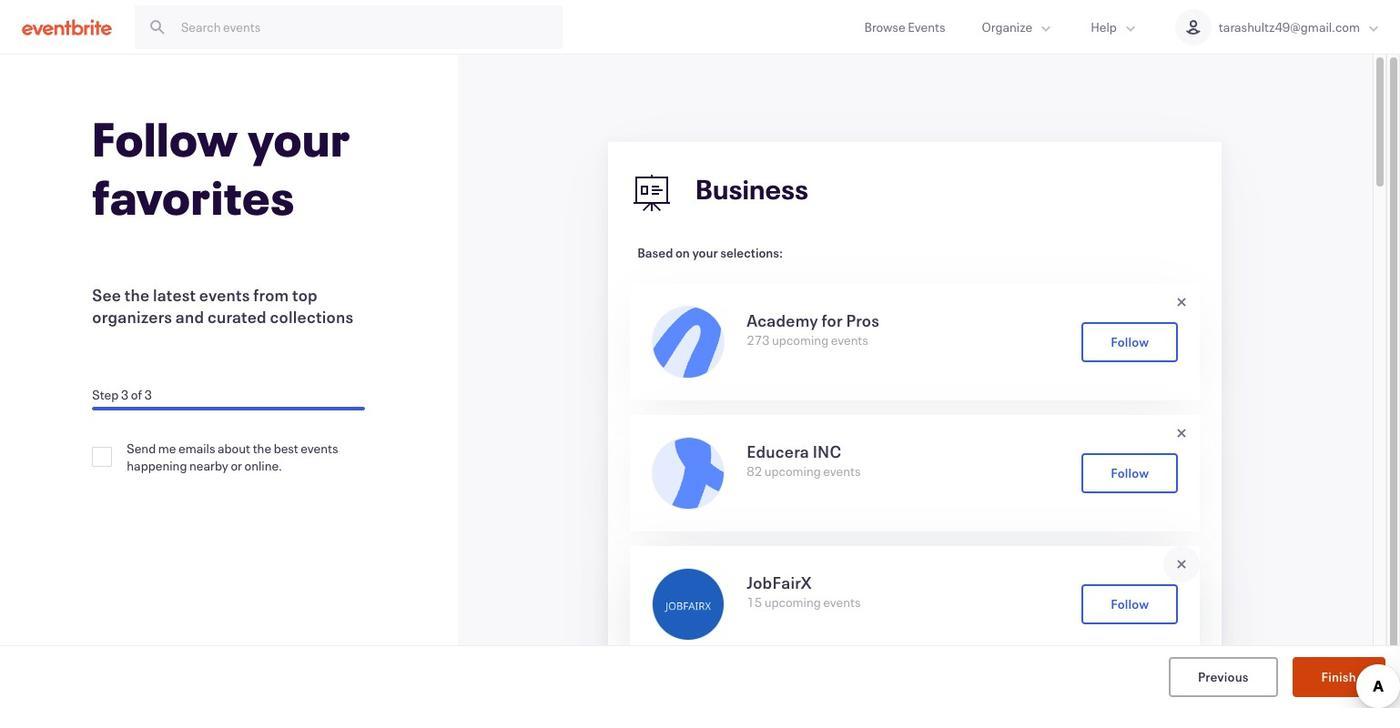Task type: locate. For each thing, give the bounding box(es) containing it.
the inside send me emails about the best events happening nearby or online.
[[253, 440, 272, 457]]

collections
[[270, 306, 354, 328]]

see the latest events from top organizers and curated collections
[[92, 284, 354, 328]]

the left "best"
[[253, 440, 272, 457]]

events right educera
[[824, 463, 861, 480]]

educera inc 82 upcoming events
[[747, 441, 861, 480]]

happening
[[127, 457, 187, 475]]

upcoming inside educera inc 82 upcoming events
[[765, 463, 821, 480]]

events
[[908, 18, 946, 36]]

business
[[696, 172, 809, 207]]

follow for jobfairx
[[1111, 595, 1150, 613]]

events left from
[[199, 284, 250, 306]]

the right "see"
[[125, 284, 150, 306]]

jobfairx 15 upcoming events
[[747, 572, 861, 611]]

events
[[199, 284, 250, 306], [831, 332, 869, 349], [301, 440, 338, 457], [824, 463, 861, 480], [824, 594, 861, 611]]

follow
[[92, 107, 239, 169], [1111, 333, 1150, 350], [1111, 464, 1150, 481], [1111, 595, 1150, 613]]

the
[[125, 284, 150, 306], [253, 440, 272, 457]]

follow button
[[1082, 322, 1179, 363], [1082, 454, 1179, 494], [1082, 585, 1179, 625]]

2 3 from the left
[[144, 386, 152, 403]]

1 vertical spatial the
[[253, 440, 272, 457]]

follow button for educera inc
[[1082, 454, 1179, 494]]

help link
[[1073, 0, 1158, 54]]

0 vertical spatial follow button
[[1082, 322, 1179, 363]]

0 vertical spatial the
[[125, 284, 150, 306]]

3 follow button from the top
[[1082, 585, 1179, 625]]

events right "best"
[[301, 440, 338, 457]]

or
[[231, 457, 242, 475]]

top
[[292, 284, 318, 306]]

1 vertical spatial your
[[693, 244, 718, 261]]

events right jobfairx
[[824, 594, 861, 611]]

academy
[[747, 310, 819, 332]]

academy for pros 273 upcoming events
[[747, 310, 880, 349]]

events inside see the latest events from top organizers and curated collections
[[199, 284, 250, 306]]

browse
[[865, 18, 906, 36]]

about
[[218, 440, 251, 457]]

browse events link
[[847, 0, 964, 54]]

0 vertical spatial upcoming
[[772, 332, 829, 349]]

upcoming right 82
[[765, 463, 821, 480]]

0 horizontal spatial the
[[125, 284, 150, 306]]

based
[[638, 244, 673, 261]]

based on your selections:
[[638, 244, 783, 261]]

send me emails about the best events happening nearby or online.
[[127, 440, 338, 475]]

3 left of
[[121, 386, 129, 403]]

latest
[[153, 284, 196, 306]]

step 3 of 3
[[92, 386, 152, 403]]

1 vertical spatial follow button
[[1082, 454, 1179, 494]]

from
[[253, 284, 289, 306]]

1 horizontal spatial the
[[253, 440, 272, 457]]

0 vertical spatial your
[[248, 107, 351, 169]]

progressbar progress bar
[[92, 407, 366, 411]]

upcoming right 273
[[772, 332, 829, 349]]

curated
[[208, 306, 267, 328]]

3 right of
[[144, 386, 152, 403]]

1 vertical spatial upcoming
[[765, 463, 821, 480]]

2 vertical spatial follow button
[[1082, 585, 1179, 625]]

15
[[747, 594, 762, 611]]

organize
[[982, 18, 1033, 36]]

events inside academy for pros 273 upcoming events
[[831, 332, 869, 349]]

your
[[248, 107, 351, 169], [693, 244, 718, 261]]

follow for educera inc
[[1111, 464, 1150, 481]]

upcoming right 15
[[765, 594, 821, 611]]

0 horizontal spatial your
[[248, 107, 351, 169]]

2 vertical spatial upcoming
[[765, 594, 821, 611]]

step
[[92, 386, 119, 403]]

3
[[121, 386, 129, 403], [144, 386, 152, 403]]

events right academy
[[831, 332, 869, 349]]

upcoming
[[772, 332, 829, 349], [765, 463, 821, 480], [765, 594, 821, 611]]

1 follow button from the top
[[1082, 322, 1179, 363]]

2 follow button from the top
[[1082, 454, 1179, 494]]

1 horizontal spatial 3
[[144, 386, 152, 403]]

0 horizontal spatial 3
[[121, 386, 129, 403]]

upcoming inside jobfairx 15 upcoming events
[[765, 594, 821, 611]]

tarashultz49@gmail.com
[[1219, 18, 1361, 36]]

82
[[747, 463, 762, 480]]



Task type: vqa. For each thing, say whether or not it's contained in the screenshot.
Browse at the right top
yes



Task type: describe. For each thing, give the bounding box(es) containing it.
your inside follow your favorites
[[248, 107, 351, 169]]

of
[[131, 386, 142, 403]]

events inside educera inc 82 upcoming events
[[824, 463, 861, 480]]

browse events
[[865, 18, 946, 36]]

nearby
[[189, 457, 229, 475]]

events inside jobfairx 15 upcoming events
[[824, 594, 861, 611]]

273
[[747, 332, 770, 349]]

educera
[[747, 441, 810, 463]]

1 3 from the left
[[121, 386, 129, 403]]

me
[[158, 440, 176, 457]]

the inside see the latest events from top organizers and curated collections
[[125, 284, 150, 306]]

see
[[92, 284, 121, 306]]

help
[[1091, 18, 1117, 36]]

previous button
[[1169, 658, 1278, 698]]

send
[[127, 440, 156, 457]]

organize link
[[964, 0, 1073, 54]]

and
[[176, 306, 204, 328]]

finish button
[[1293, 658, 1386, 698]]

1 horizontal spatial your
[[693, 244, 718, 261]]

jobfairx
[[747, 572, 812, 594]]

online.
[[245, 457, 282, 475]]

selections:
[[721, 244, 783, 261]]

finish
[[1322, 668, 1357, 685]]

inc
[[813, 441, 842, 463]]

upcoming inside academy for pros 273 upcoming events
[[772, 332, 829, 349]]

eventbrite image
[[22, 18, 112, 36]]

for
[[822, 310, 843, 332]]

best
[[274, 440, 299, 457]]

follow button for academy for pros
[[1082, 322, 1179, 363]]

follow your favorites
[[92, 107, 351, 228]]

pros
[[847, 310, 880, 332]]

emails
[[178, 440, 215, 457]]

favorites
[[92, 166, 295, 228]]

follow button for jobfairx
[[1082, 585, 1179, 625]]

on
[[676, 244, 690, 261]]

previous
[[1198, 668, 1249, 685]]

organizers
[[92, 306, 172, 328]]

events inside send me emails about the best events happening nearby or online.
[[301, 440, 338, 457]]

tarashultz49@gmail.com link
[[1158, 0, 1401, 54]]

follow inside follow your favorites
[[92, 107, 239, 169]]

follow for academy for pros
[[1111, 333, 1150, 350]]



